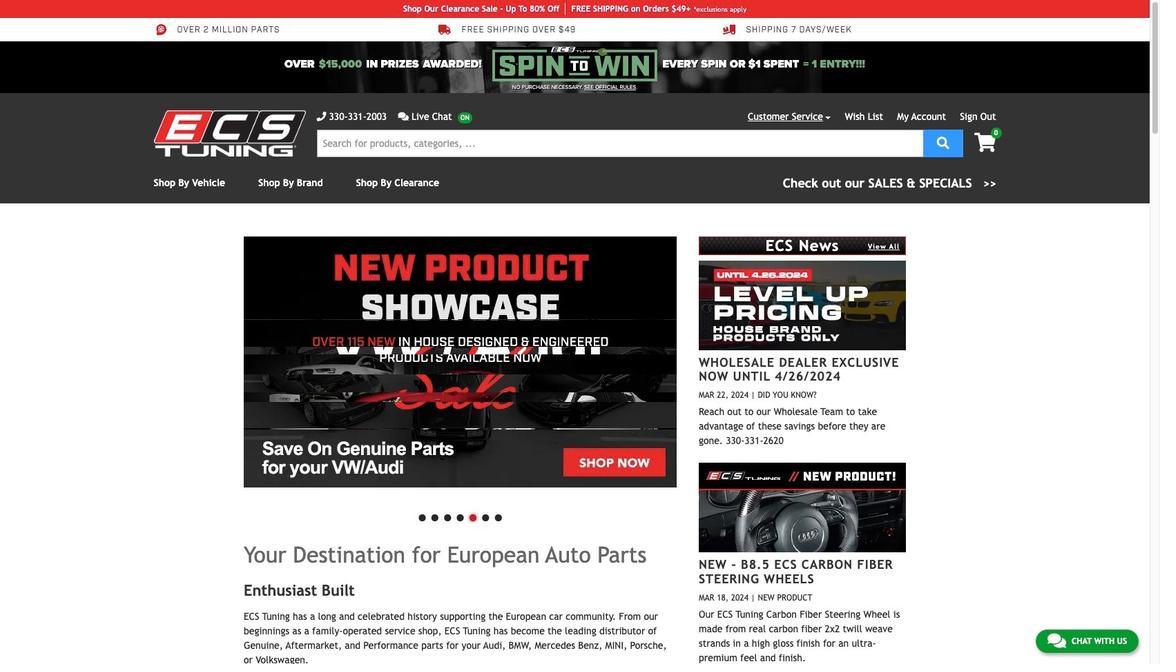 Task type: describe. For each thing, give the bounding box(es) containing it.
wholesale dealer exclusive now until 4/26/2024 image
[[699, 261, 906, 351]]

generic - monthly recap image
[[244, 237, 677, 488]]

phone image
[[317, 112, 326, 122]]

comments image
[[398, 112, 409, 122]]

ecs tuning 'spin to win' contest logo image
[[493, 47, 657, 81]]

vag - genuine image
[[244, 237, 677, 488]]



Task type: vqa. For each thing, say whether or not it's contained in the screenshot.
the bottommost "comments" 'icon'
yes



Task type: locate. For each thing, give the bounding box(es) containing it.
shopping cart image
[[974, 133, 996, 153]]

search image
[[937, 136, 949, 149]]

Search text field
[[317, 130, 923, 157]]

ecs tuning image
[[154, 110, 306, 157]]

comments image
[[1047, 633, 1066, 650]]

new - b8.5 ecs carbon fiber steering wheels image
[[699, 464, 906, 553]]



